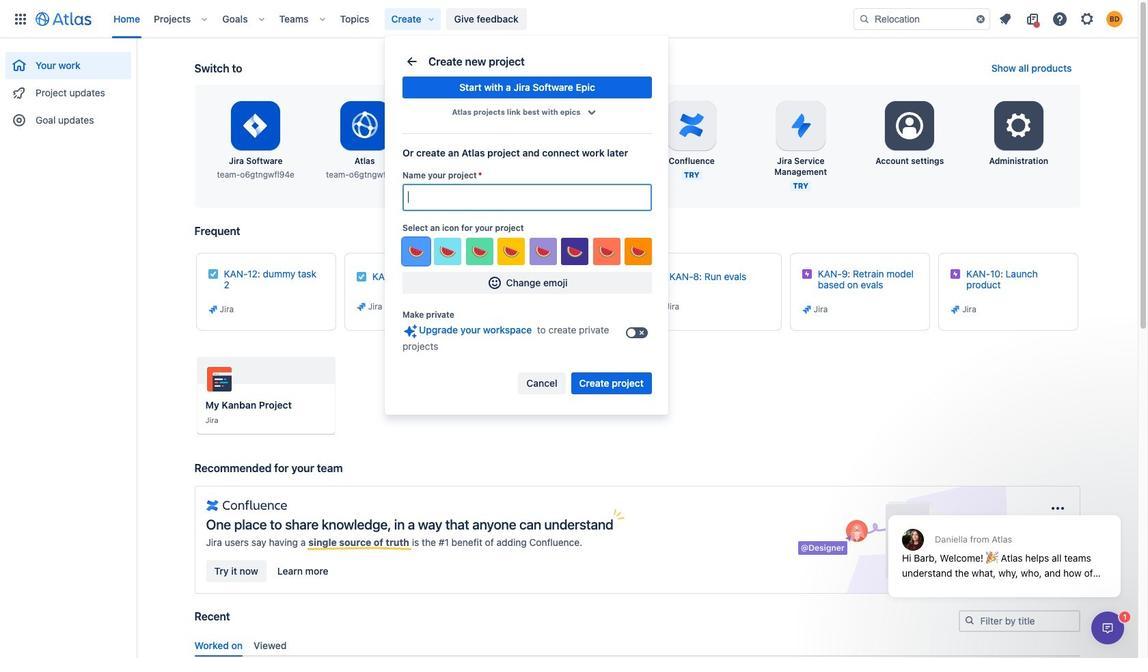 Task type: locate. For each thing, give the bounding box(es) containing it.
top element
[[8, 0, 854, 38]]

settings image
[[1080, 11, 1096, 27], [894, 109, 927, 142], [1003, 109, 1036, 142]]

group
[[5, 38, 131, 138]]

0 horizontal spatial jira image
[[208, 304, 218, 315]]

search image
[[860, 13, 871, 24]]

3 jira image from the left
[[951, 304, 962, 315]]

tab list
[[189, 634, 1086, 657]]

None search field
[[854, 8, 991, 30]]

confluence image
[[206, 498, 287, 514], [206, 498, 287, 514]]

jira image
[[356, 302, 367, 313], [356, 302, 367, 313], [208, 304, 218, 315], [802, 304, 813, 315], [951, 304, 962, 315]]

:watermelon: image
[[408, 243, 425, 260], [440, 243, 456, 260], [472, 243, 488, 260], [503, 243, 520, 260], [503, 243, 520, 260], [567, 243, 583, 260], [630, 243, 647, 260], [630, 243, 647, 260]]

search image
[[965, 615, 975, 626]]

help image
[[1052, 11, 1069, 27]]

banner
[[0, 0, 1139, 38]]

dialog
[[882, 482, 1128, 608], [1092, 612, 1125, 645]]

atlas paid feature image
[[403, 323, 419, 340]]

:watermelon: image
[[408, 243, 425, 260], [440, 243, 456, 260], [472, 243, 488, 260], [535, 243, 552, 260], [535, 243, 552, 260], [567, 243, 583, 260], [599, 243, 615, 260], [599, 243, 615, 260]]

2 horizontal spatial jira image
[[951, 304, 962, 315]]

jira image
[[208, 304, 218, 315], [802, 304, 813, 315], [951, 304, 962, 315]]

None field
[[404, 185, 651, 210]]

show more projects image
[[581, 101, 603, 123]]

1 horizontal spatial jira image
[[802, 304, 813, 315]]

1 jira image from the left
[[208, 304, 218, 315]]



Task type: describe. For each thing, give the bounding box(es) containing it.
switch to... image
[[12, 11, 29, 27]]

Filter by title field
[[960, 612, 1079, 631]]

clear search session image
[[976, 13, 987, 24]]

Search field
[[854, 8, 991, 30]]

2 jira image from the left
[[802, 304, 813, 315]]

notifications image
[[998, 11, 1014, 27]]

account image
[[1107, 11, 1124, 27]]

cross-flow recommendation banner element
[[195, 462, 1081, 611]]

0 horizontal spatial settings image
[[894, 109, 927, 142]]

go back image
[[404, 53, 421, 70]]

1 horizontal spatial settings image
[[1003, 109, 1036, 142]]

0 vertical spatial dialog
[[882, 482, 1128, 608]]

1 vertical spatial dialog
[[1092, 612, 1125, 645]]

2 horizontal spatial settings image
[[1080, 11, 1096, 27]]



Task type: vqa. For each thing, say whether or not it's contained in the screenshot.
add inside the "to add custom fields"
no



